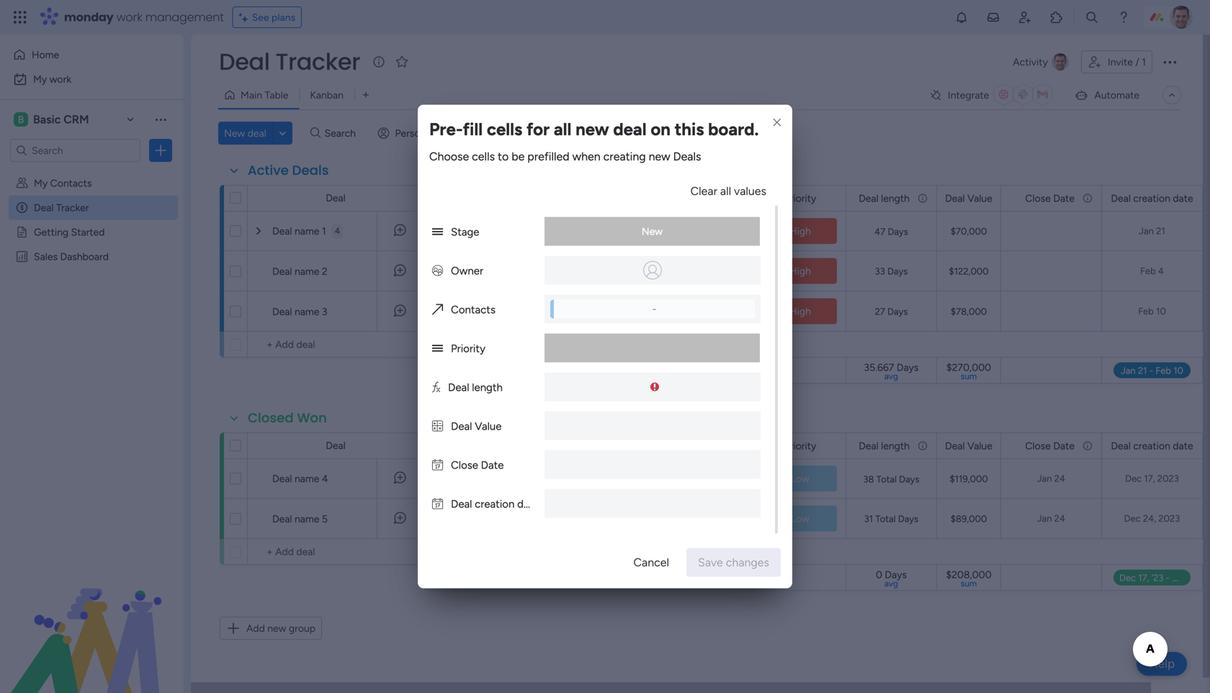 Task type: vqa. For each thing, say whether or not it's contained in the screenshot.
New New
yes



Task type: locate. For each thing, give the bounding box(es) containing it.
sum down $89,000
[[961, 579, 977, 589]]

total
[[876, 474, 897, 486], [876, 514, 896, 525]]

cells up to
[[487, 119, 522, 140]]

column information image
[[735, 193, 746, 204], [917, 441, 929, 452], [1082, 441, 1094, 452]]

1 vertical spatial high
[[790, 265, 811, 277]]

0 horizontal spatial 1
[[322, 225, 326, 237]]

deal length right v2 function image
[[448, 381, 503, 394]]

Priority field
[[781, 191, 820, 206], [781, 438, 820, 454]]

1 sum from the top
[[961, 371, 977, 382]]

kanban
[[310, 89, 344, 101]]

0 horizontal spatial new
[[267, 623, 286, 635]]

0 vertical spatial contacts field
[[664, 191, 712, 206]]

2023 right 17,
[[1158, 473, 1179, 485]]

deals down this
[[673, 150, 701, 164]]

days right 31 on the bottom right
[[898, 514, 919, 525]]

cells left to
[[472, 150, 495, 164]]

new left doyle
[[642, 225, 663, 238]]

owner
[[451, 265, 483, 278], [571, 440, 601, 452]]

dapulse date column image
[[432, 498, 443, 511]]

4 inside 'button'
[[335, 226, 340, 236]]

sales dashboard
[[34, 251, 109, 263]]

1 left 4 'button'
[[322, 225, 326, 237]]

1 vertical spatial levy
[[698, 513, 717, 525]]

0 horizontal spatial work
[[49, 73, 71, 85]]

1 vertical spatial close date field
[[1022, 438, 1078, 454]]

0 vertical spatial deal length field
[[855, 191, 913, 206]]

1 horizontal spatial work
[[116, 9, 142, 25]]

2 vertical spatial length
[[881, 440, 910, 452]]

contacts down search in workspace field
[[50, 177, 92, 189]]

1 for deal name 1
[[322, 225, 326, 237]]

1 horizontal spatial 1
[[1142, 56, 1146, 68]]

values
[[734, 184, 766, 198]]

sum down $78,000
[[961, 371, 977, 382]]

sum inside $270,000 sum
[[961, 371, 977, 382]]

1 inside 'button'
[[1142, 56, 1146, 68]]

deal up creating
[[613, 119, 647, 140]]

phoenix levy down the leilani krause
[[662, 513, 717, 525]]

work inside option
[[49, 73, 71, 85]]

0 vertical spatial work
[[116, 9, 142, 25]]

column information image
[[917, 193, 929, 204], [1082, 193, 1094, 204], [735, 441, 746, 452]]

0 days avg
[[876, 569, 907, 589]]

value
[[968, 192, 993, 205], [475, 420, 502, 433], [968, 440, 993, 452]]

sort button
[[511, 122, 562, 145]]

main table
[[241, 89, 288, 101]]

0
[[876, 569, 882, 581]]

2 vertical spatial 4
[[322, 473, 328, 485]]

new down on
[[649, 150, 670, 164]]

0 vertical spatial new
[[576, 119, 609, 140]]

all right the sort
[[554, 119, 572, 140]]

jan
[[1139, 225, 1154, 237], [1037, 473, 1052, 485], [1037, 513, 1052, 525]]

monday work management
[[64, 9, 224, 25]]

tracker
[[275, 46, 360, 78], [56, 202, 89, 214]]

avg inside 35.667 days avg
[[885, 371, 898, 382]]

2 v2 status image from the top
[[432, 343, 443, 356]]

dapulse date column image
[[432, 459, 443, 472]]

public board image
[[15, 225, 29, 239]]

1 vertical spatial deal value
[[451, 420, 502, 433]]

0 horizontal spatial owner
[[451, 265, 483, 278]]

2 horizontal spatial 4
[[1158, 265, 1164, 277]]

management
[[145, 9, 224, 25]]

new deal
[[224, 127, 266, 139]]

1 vertical spatial jan 24
[[1037, 513, 1065, 525]]

value up $70,000
[[968, 192, 993, 205]]

table
[[265, 89, 288, 101]]

$122,000
[[949, 266, 989, 277]]

Search in workspace field
[[30, 142, 120, 159]]

1 name from the top
[[295, 225, 319, 237]]

0 vertical spatial jan 24
[[1037, 473, 1065, 485]]

phoenix down madison
[[662, 265, 695, 277]]

5 name from the top
[[295, 513, 319, 526]]

4 up 5
[[322, 473, 328, 485]]

arrow down image
[[490, 125, 507, 142]]

Contacts field
[[664, 191, 712, 206], [664, 438, 712, 454]]

clear
[[691, 184, 717, 198]]

0 vertical spatial v2 status image
[[432, 226, 443, 239]]

this
[[675, 119, 704, 140]]

0 vertical spatial deal value
[[945, 192, 993, 205]]

name left 4 'button'
[[295, 225, 319, 237]]

days
[[888, 226, 908, 238], [887, 266, 908, 277], [888, 306, 908, 318], [897, 362, 919, 374], [899, 474, 920, 486], [898, 514, 919, 525], [885, 569, 907, 581]]

new up when
[[576, 119, 609, 140]]

deals down v2 search icon
[[292, 161, 329, 180]]

length for 2nd deal length field from the bottom of the page
[[881, 192, 910, 205]]

1 vertical spatial 4
[[1158, 265, 1164, 277]]

deal creation date up the dec 17, 2023 at the bottom right of the page
[[1111, 440, 1193, 452]]

list box
[[0, 168, 184, 464]]

1 contacts field from the top
[[664, 191, 712, 206]]

2 avg from the top
[[885, 579, 898, 589]]

avg right "0"
[[885, 579, 898, 589]]

0 vertical spatial new
[[224, 127, 245, 139]]

avg inside 0 days avg
[[885, 579, 898, 589]]

31
[[864, 514, 873, 525]]

1 close date field from the top
[[1022, 191, 1078, 206]]

deal tracker
[[219, 46, 360, 78], [34, 202, 89, 214]]

0 vertical spatial 2023
[[1158, 473, 1179, 485]]

1 horizontal spatial column information image
[[917, 193, 929, 204]]

$270,000 sum
[[946, 362, 991, 382]]

option
[[0, 170, 184, 173]]

work for monday
[[116, 9, 142, 25]]

1 phoenix from the top
[[662, 265, 695, 277]]

2 low from the top
[[791, 513, 810, 525]]

sum inside the $208,000 sum
[[961, 579, 977, 589]]

1 vertical spatial deal length field
[[855, 438, 913, 454]]

column information image for date
[[1082, 193, 1094, 204]]

deal creation date right dapulse date column icon at the left bottom of page
[[451, 498, 539, 511]]

levy down krause
[[698, 513, 717, 525]]

days right 27
[[888, 306, 908, 318]]

length up 38 total days
[[881, 440, 910, 452]]

dec
[[1125, 473, 1142, 485], [1124, 513, 1141, 525]]

1 vertical spatial phoenix levy
[[662, 513, 717, 525]]

value right dapulse numbers column image
[[475, 420, 502, 433]]

deal tracker inside list box
[[34, 202, 89, 214]]

creation
[[1133, 192, 1171, 205], [1133, 440, 1171, 452], [475, 498, 515, 511]]

creation right dapulse date column icon at the left bottom of page
[[475, 498, 515, 511]]

1 vertical spatial close
[[1025, 440, 1051, 452]]

0 vertical spatial priority field
[[781, 191, 820, 206]]

days right 38
[[899, 474, 920, 486]]

$119,000
[[950, 474, 988, 485]]

Deal creation date field
[[1108, 191, 1197, 206], [1108, 438, 1197, 454]]

contacts field up the madison doyle at right top
[[664, 191, 712, 206]]

Deal Value field
[[942, 191, 996, 206], [942, 438, 996, 454]]

0 horizontal spatial column information image
[[735, 441, 746, 452]]

work for my
[[49, 73, 71, 85]]

2
[[322, 265, 328, 278]]

name for 5
[[295, 513, 319, 526]]

tracker up getting started
[[56, 202, 89, 214]]

2 sum from the top
[[961, 579, 977, 589]]

close date field for active deals
[[1022, 191, 1078, 206]]

work
[[116, 9, 142, 25], [49, 73, 71, 85]]

0 vertical spatial avg
[[885, 371, 898, 382]]

invite / 1 button
[[1081, 50, 1153, 73]]

list box containing my contacts
[[0, 168, 184, 464]]

$208,000
[[946, 569, 992, 581]]

Active Deals field
[[244, 161, 333, 180]]

activity
[[1013, 56, 1048, 68]]

1 vertical spatial 2023
[[1159, 513, 1180, 525]]

2 horizontal spatial column information image
[[1082, 193, 1094, 204]]

work down the home
[[49, 73, 71, 85]]

2 vertical spatial high
[[790, 305, 811, 318]]

invite members image
[[1018, 10, 1032, 24]]

2 horizontal spatial column information image
[[1082, 441, 1094, 452]]

name left 2
[[295, 265, 319, 278]]

my
[[33, 73, 47, 85], [34, 177, 48, 189]]

deal creation date up the jan 21
[[1111, 192, 1193, 205]]

0 vertical spatial date
[[1173, 192, 1193, 205]]

low left 31 on the bottom right
[[791, 513, 810, 525]]

hide button
[[567, 122, 620, 145]]

2 vertical spatial value
[[968, 440, 993, 452]]

pre-
[[429, 119, 463, 140]]

my down search in workspace field
[[34, 177, 48, 189]]

0 vertical spatial deal length
[[859, 192, 910, 205]]

1 v2 status image from the top
[[432, 226, 443, 239]]

1 vertical spatial deal tracker
[[34, 202, 89, 214]]

my for my contacts
[[34, 177, 48, 189]]

1 vertical spatial dec
[[1124, 513, 1141, 525]]

0 vertical spatial 1
[[1142, 56, 1146, 68]]

4 down 21
[[1158, 265, 1164, 277]]

length up the 47 days
[[881, 192, 910, 205]]

tracker up kanban button
[[275, 46, 360, 78]]

total for 38
[[876, 474, 897, 486]]

deal value
[[945, 192, 993, 205], [451, 420, 502, 433], [945, 440, 993, 452]]

v2 status image
[[432, 226, 443, 239], [432, 343, 443, 356]]

add new group button
[[220, 617, 322, 640]]

all right clear
[[720, 184, 731, 198]]

0 vertical spatial cells
[[487, 119, 522, 140]]

madison
[[659, 225, 694, 237]]

4 name from the top
[[295, 473, 319, 485]]

name
[[295, 225, 319, 237], [295, 265, 319, 278], [295, 306, 319, 318], [295, 473, 319, 485], [295, 513, 319, 526]]

value up $119,000
[[968, 440, 993, 452]]

1 low from the top
[[791, 473, 810, 485]]

v2 status image left stage
[[432, 226, 443, 239]]

1 vertical spatial avg
[[885, 579, 898, 589]]

close date for deals
[[1025, 192, 1075, 205]]

2 vertical spatial date
[[481, 459, 504, 472]]

1 vertical spatial date
[[1173, 440, 1193, 452]]

2023 right 24,
[[1159, 513, 1180, 525]]

deal length up 47
[[859, 192, 910, 205]]

0 vertical spatial total
[[876, 474, 897, 486]]

new down main
[[224, 127, 245, 139]]

my inside option
[[33, 73, 47, 85]]

2 vertical spatial deal length
[[859, 440, 910, 452]]

add to favorites image
[[395, 54, 409, 69]]

priority
[[784, 192, 816, 205], [451, 343, 486, 356], [784, 440, 816, 452]]

avg
[[885, 371, 898, 382], [885, 579, 898, 589]]

0 vertical spatial low
[[791, 473, 810, 485]]

4 button
[[332, 211, 343, 251]]

1 vertical spatial low
[[791, 513, 810, 525]]

date for 1st 'deal creation date' field
[[1173, 192, 1193, 205]]

1 horizontal spatial tracker
[[275, 46, 360, 78]]

0 vertical spatial deal tracker
[[219, 46, 360, 78]]

name for 2
[[295, 265, 319, 278]]

0 vertical spatial all
[[554, 119, 572, 140]]

filter
[[462, 127, 485, 139]]

board.
[[708, 119, 759, 140]]

1 avg from the top
[[885, 371, 898, 382]]

$70,000
[[951, 226, 987, 237]]

see
[[252, 11, 269, 23]]

creation up the dec 17, 2023 at the bottom right of the page
[[1133, 440, 1171, 452]]

new for new deal
[[224, 127, 245, 139]]

date for 1st 'deal creation date' field from the bottom
[[1173, 440, 1193, 452]]

2 vertical spatial deal value
[[945, 440, 993, 452]]

0 vertical spatial close
[[1025, 192, 1051, 205]]

deal value right dapulse numbers column image
[[451, 420, 502, 433]]

deal left angle down icon
[[248, 127, 266, 139]]

v2 status image down v2 board relation small image
[[432, 343, 443, 356]]

1 vertical spatial v2 status image
[[432, 343, 443, 356]]

negotiation
[[460, 305, 514, 318]]

1 vertical spatial sum
[[961, 579, 977, 589]]

new
[[224, 127, 245, 139], [642, 225, 663, 238]]

4 right deal name 1 on the top left of the page
[[335, 226, 340, 236]]

2 jan 24 from the top
[[1037, 513, 1065, 525]]

0 vertical spatial sum
[[961, 371, 977, 382]]

my down the home
[[33, 73, 47, 85]]

27 days
[[875, 306, 908, 318]]

1 vertical spatial close date
[[1025, 440, 1075, 452]]

name left 3
[[295, 306, 319, 318]]

2023 for dec 17, 2023
[[1158, 473, 1179, 485]]

1 horizontal spatial new
[[642, 225, 663, 238]]

prefilled
[[528, 150, 570, 164]]

deal value for 2nd deal value field from the bottom
[[945, 192, 993, 205]]

dec left 17,
[[1125, 473, 1142, 485]]

$208,000 sum
[[946, 569, 992, 589]]

1 deal value field from the top
[[942, 191, 996, 206]]

0 horizontal spatial column information image
[[735, 193, 746, 204]]

1 deal length field from the top
[[855, 191, 913, 206]]

dapulse x slim image
[[773, 116, 781, 129]]

0 vertical spatial deal creation date field
[[1108, 191, 1197, 206]]

1 right /
[[1142, 56, 1146, 68]]

1 vertical spatial new
[[649, 150, 670, 164]]

deal length up 38 total days
[[859, 440, 910, 452]]

days inside 0 days avg
[[885, 569, 907, 581]]

2023 for dec 24, 2023
[[1159, 513, 1180, 525]]

deal tracker up 'table'
[[219, 46, 360, 78]]

1 vertical spatial deal creation date
[[1111, 440, 1193, 452]]

2 vertical spatial date
[[517, 498, 539, 511]]

1 vertical spatial deal creation date field
[[1108, 438, 1197, 454]]

invite / 1
[[1108, 56, 1146, 68]]

total right 38
[[876, 474, 897, 486]]

automate
[[1095, 89, 1140, 101]]

2 deal creation date field from the top
[[1108, 438, 1197, 454]]

1 vertical spatial all
[[720, 184, 731, 198]]

phoenix down leilani
[[662, 513, 695, 525]]

days right the 35.667
[[897, 362, 919, 374]]

avg down 27 days
[[885, 371, 898, 382]]

33
[[875, 266, 885, 277]]

1 vertical spatial deal value field
[[942, 438, 996, 454]]

deals
[[673, 150, 701, 164], [292, 161, 329, 180]]

0 vertical spatial deal value field
[[942, 191, 996, 206]]

sum
[[961, 371, 977, 382], [961, 579, 977, 589]]

work right monday
[[116, 9, 142, 25]]

dapulse info image
[[651, 382, 659, 393]]

deal tracker down my contacts
[[34, 202, 89, 214]]

new inside button
[[267, 623, 286, 635]]

value for 1st deal value field from the bottom
[[968, 440, 993, 452]]

basic crm
[[33, 113, 89, 126]]

feb for feb 4
[[1140, 265, 1156, 277]]

length right v2 function image
[[472, 381, 503, 394]]

contacts field for contacts column information image
[[664, 191, 712, 206]]

1 vertical spatial owner
[[571, 440, 601, 452]]

low for 5
[[791, 513, 810, 525]]

2 close date field from the top
[[1022, 438, 1078, 454]]

phoenix levy down the madison doyle at right top
[[662, 265, 717, 277]]

2 contacts field from the top
[[664, 438, 712, 454]]

contacts field up the leilani krause
[[664, 438, 712, 454]]

new inside new deal 'button'
[[224, 127, 245, 139]]

deal value field up $119,000
[[942, 438, 996, 454]]

active deals
[[248, 161, 329, 180]]

1 vertical spatial total
[[876, 514, 896, 525]]

0 vertical spatial dec
[[1125, 473, 1142, 485]]

0 vertical spatial tracker
[[275, 46, 360, 78]]

low left 38
[[791, 473, 810, 485]]

days right 33
[[887, 266, 908, 277]]

deal value for 1st deal value field from the bottom
[[945, 440, 993, 452]]

3 name from the top
[[295, 306, 319, 318]]

1 vertical spatial deal length
[[448, 381, 503, 394]]

getting
[[34, 226, 69, 238]]

0 vertical spatial length
[[881, 192, 910, 205]]

days inside 35.667 days avg
[[897, 362, 919, 374]]

dapulse numbers column image
[[432, 420, 443, 433]]

1 jan 24 from the top
[[1037, 473, 1065, 485]]

close date field for closed won
[[1022, 438, 1078, 454]]

0 vertical spatial phoenix
[[662, 265, 695, 277]]

v2 board relation small image
[[432, 304, 443, 317]]

dec left 24,
[[1124, 513, 1141, 525]]

levy down doyle
[[698, 265, 717, 277]]

deal creation date field up the dec 17, 2023 at the bottom right of the page
[[1108, 438, 1197, 454]]

deal value up $70,000
[[945, 192, 993, 205]]

v2 status image for stage
[[432, 226, 443, 239]]

deal name 4
[[272, 473, 328, 485]]

low for 4
[[791, 473, 810, 485]]

column information image for close date
[[1082, 441, 1094, 452]]

Deal length field
[[855, 191, 913, 206], [855, 438, 913, 454]]

total right 31 on the bottom right
[[876, 514, 896, 525]]

2 name from the top
[[295, 265, 319, 278]]

sales
[[34, 251, 58, 263]]

show board description image
[[370, 55, 387, 69]]

0 vertical spatial value
[[968, 192, 993, 205]]

feb 4
[[1140, 265, 1164, 277]]

1 vertical spatial tracker
[[56, 202, 89, 214]]

2 vertical spatial jan
[[1037, 513, 1052, 525]]

all
[[554, 119, 572, 140], [720, 184, 731, 198]]

17,
[[1144, 473, 1155, 485]]

0 horizontal spatial new
[[224, 127, 245, 139]]

column information image for deal length
[[917, 441, 929, 452]]

1 vertical spatial phoenix
[[662, 513, 695, 525]]

1 vertical spatial date
[[1053, 440, 1075, 452]]

0 vertical spatial high
[[790, 225, 811, 237]]

2 phoenix levy from the top
[[662, 513, 717, 525]]

name left 5
[[295, 513, 319, 526]]

help image
[[1117, 10, 1131, 24]]

home option
[[9, 43, 175, 66]]

jan for low
[[1037, 473, 1052, 485]]

contacts
[[50, 177, 92, 189], [667, 192, 709, 205], [451, 304, 496, 317], [667, 440, 709, 452]]

1 vertical spatial jan
[[1037, 473, 1052, 485]]

0 vertical spatial jan
[[1139, 225, 1154, 237]]

activity button
[[1007, 50, 1075, 73]]

v2 search image
[[310, 125, 321, 141]]

low
[[791, 473, 810, 485], [791, 513, 810, 525]]

value for 2nd deal value field from the bottom
[[968, 192, 993, 205]]

lottie animation image
[[0, 548, 184, 694]]

24
[[1054, 473, 1065, 485], [1054, 513, 1065, 525]]

creation up the jan 21
[[1133, 192, 1171, 205]]

deal length field up 47
[[855, 191, 913, 206]]

new right add
[[267, 623, 286, 635]]

5
[[322, 513, 328, 526]]

deal length field up 38 total days
[[855, 438, 913, 454]]

deal value field up $70,000
[[942, 191, 996, 206]]

person button
[[372, 122, 435, 145]]

1 horizontal spatial 4
[[335, 226, 340, 236]]

Close Date field
[[1022, 191, 1078, 206], [1022, 438, 1078, 454]]

new
[[576, 119, 609, 140], [649, 150, 670, 164], [267, 623, 286, 635]]

feb left 10
[[1138, 306, 1154, 317]]

2 vertical spatial close
[[451, 459, 478, 472]]

feb down the jan 21
[[1140, 265, 1156, 277]]

days right "0"
[[885, 569, 907, 581]]

1 vertical spatial contacts field
[[664, 438, 712, 454]]

deal creation date
[[1111, 192, 1193, 205], [1111, 440, 1193, 452], [451, 498, 539, 511]]

deal creation date field up the jan 21
[[1108, 191, 1197, 206]]

name up deal name 5
[[295, 473, 319, 485]]

deal value up $119,000
[[945, 440, 993, 452]]

cells
[[487, 119, 522, 140], [472, 150, 495, 164]]

1 horizontal spatial all
[[720, 184, 731, 198]]

days right 47
[[888, 226, 908, 238]]

0 vertical spatial levy
[[698, 265, 717, 277]]



Task type: describe. For each thing, give the bounding box(es) containing it.
1 for invite / 1
[[1142, 56, 1146, 68]]

invite
[[1108, 56, 1133, 68]]

days for 0
[[885, 569, 907, 581]]

madison doyle
[[659, 225, 721, 237]]

collapse board header image
[[1166, 89, 1178, 101]]

1 24 from the top
[[1054, 473, 1065, 485]]

be
[[512, 150, 525, 164]]

filter button
[[439, 122, 507, 145]]

discovery
[[465, 225, 510, 237]]

deal name 2
[[272, 265, 328, 278]]

0 horizontal spatial tracker
[[56, 202, 89, 214]]

/
[[1136, 56, 1139, 68]]

close for won
[[1025, 440, 1051, 452]]

column information image for length
[[917, 193, 929, 204]]

0 vertical spatial deal creation date
[[1111, 192, 1193, 205]]

1 vertical spatial length
[[472, 381, 503, 394]]

name for 1
[[295, 225, 319, 237]]

length for first deal length field from the bottom
[[881, 440, 910, 452]]

deal name 1
[[272, 225, 326, 237]]

0 horizontal spatial all
[[554, 119, 572, 140]]

to
[[498, 150, 509, 164]]

my contacts
[[34, 177, 92, 189]]

add
[[246, 623, 265, 635]]

2 24 from the top
[[1054, 513, 1065, 525]]

add view image
[[363, 90, 369, 100]]

v2 function image
[[432, 381, 440, 394]]

2 deal length field from the top
[[855, 438, 913, 454]]

contacts up the leilani krause
[[667, 440, 709, 452]]

2 phoenix from the top
[[662, 513, 695, 525]]

public dashboard image
[[15, 250, 29, 264]]

date for deals
[[1053, 192, 1075, 205]]

see plans
[[252, 11, 295, 23]]

3
[[322, 306, 327, 318]]

1 horizontal spatial new
[[576, 119, 609, 140]]

2 priority field from the top
[[781, 438, 820, 454]]

help button
[[1137, 653, 1187, 676]]

lottie animation element
[[0, 548, 184, 694]]

home
[[32, 49, 59, 61]]

workspace image
[[14, 112, 28, 128]]

2 deal value field from the top
[[942, 438, 996, 454]]

2 vertical spatial close date
[[451, 459, 504, 472]]

monday marketplace image
[[1050, 10, 1064, 24]]

choose cells to be prefilled when creating new deals
[[429, 150, 701, 164]]

angle down image
[[279, 128, 286, 139]]

days for 47
[[888, 226, 908, 238]]

won
[[297, 409, 327, 428]]

1 vertical spatial value
[[475, 420, 502, 433]]

terry turtle image
[[1170, 6, 1193, 29]]

24,
[[1143, 513, 1156, 525]]

plans
[[272, 11, 295, 23]]

47
[[875, 226, 886, 238]]

my work
[[33, 73, 71, 85]]

notifications image
[[955, 10, 969, 24]]

dec 17, 2023
[[1125, 473, 1179, 485]]

jan for discovery
[[1139, 225, 1154, 237]]

search everything image
[[1085, 10, 1099, 24]]

contacts up the madison doyle at right top
[[667, 192, 709, 205]]

my work option
[[9, 68, 175, 91]]

workspace selection element
[[14, 111, 91, 128]]

1 levy from the top
[[698, 265, 717, 277]]

monday
[[64, 9, 114, 25]]

1 deal creation date field from the top
[[1108, 191, 1197, 206]]

all inside button
[[720, 184, 731, 198]]

name for 4
[[295, 473, 319, 485]]

main table button
[[218, 84, 299, 107]]

feb 10
[[1138, 306, 1166, 317]]

when
[[572, 150, 601, 164]]

name for 3
[[295, 306, 319, 318]]

creating
[[603, 150, 646, 164]]

21
[[1156, 225, 1165, 237]]

choose
[[429, 150, 469, 164]]

3 high from the top
[[790, 305, 811, 318]]

kanban button
[[299, 84, 354, 107]]

krause
[[690, 473, 718, 485]]

v2 status image for priority
[[432, 343, 443, 356]]

pre-fill cells for all new deal on this board.
[[429, 119, 759, 140]]

help
[[1149, 657, 1175, 672]]

deal inside list box
[[34, 202, 54, 214]]

update feed image
[[986, 10, 1001, 24]]

main
[[241, 89, 262, 101]]

date for won
[[1053, 440, 1075, 452]]

feb for feb 10
[[1138, 306, 1154, 317]]

2 vertical spatial creation
[[475, 498, 515, 511]]

owner inside field
[[571, 440, 601, 452]]

my for my work
[[33, 73, 47, 85]]

1 vertical spatial creation
[[1133, 440, 1171, 452]]

Owner field
[[567, 438, 605, 454]]

jan 21
[[1139, 225, 1165, 237]]

1 priority field from the top
[[781, 191, 820, 206]]

Search field
[[321, 123, 364, 143]]

avg for 35.667
[[885, 371, 898, 382]]

sum for $270,000
[[961, 371, 977, 382]]

2 horizontal spatial new
[[649, 150, 670, 164]]

1 horizontal spatial deals
[[673, 150, 701, 164]]

contacts field for column information icon to the left
[[664, 438, 712, 454]]

2 levy from the top
[[698, 513, 717, 525]]

add new group
[[246, 623, 316, 635]]

38 total days
[[863, 474, 920, 486]]

1 horizontal spatial deal
[[613, 119, 647, 140]]

b
[[18, 113, 24, 126]]

new for new
[[642, 225, 663, 238]]

Closed Won field
[[244, 409, 331, 428]]

avg for 0
[[885, 579, 898, 589]]

35.667
[[864, 362, 894, 374]]

dec for dec 24, 2023
[[1124, 513, 1141, 525]]

47 days
[[875, 226, 908, 238]]

select product image
[[13, 10, 27, 24]]

2 vertical spatial priority
[[784, 440, 816, 452]]

menu image
[[629, 126, 642, 140]]

Deal Tracker field
[[215, 46, 364, 78]]

closed
[[248, 409, 294, 428]]

contacts inside list box
[[50, 177, 92, 189]]

stage
[[451, 226, 479, 239]]

home link
[[9, 43, 175, 66]]

proposal
[[468, 265, 507, 277]]

days for 27
[[888, 306, 908, 318]]

sum for $208,000
[[961, 579, 977, 589]]

for
[[527, 119, 550, 140]]

column information image for contacts
[[735, 193, 746, 204]]

dec for dec 17, 2023
[[1125, 473, 1142, 485]]

days for 33
[[887, 266, 908, 277]]

total for 31
[[876, 514, 896, 525]]

clear all values
[[691, 184, 766, 198]]

-
[[653, 304, 656, 315]]

dec 24, 2023
[[1124, 513, 1180, 525]]

deals inside active deals field
[[292, 161, 329, 180]]

1 high from the top
[[790, 225, 811, 237]]

1 vertical spatial priority
[[451, 343, 486, 356]]

$89,000
[[951, 514, 987, 525]]

contacts right v2 board relation small image
[[451, 304, 496, 317]]

fill
[[463, 119, 483, 140]]

1 horizontal spatial deal tracker
[[219, 46, 360, 78]]

0 vertical spatial creation
[[1133, 192, 1171, 205]]

31 total days
[[864, 514, 919, 525]]

v2 multiple person column image
[[432, 265, 443, 278]]

0 vertical spatial priority
[[784, 192, 816, 205]]

sort
[[534, 127, 554, 139]]

days for 35.667
[[897, 362, 919, 374]]

person
[[395, 127, 426, 139]]

cancel button
[[622, 549, 681, 577]]

1 phoenix levy from the top
[[662, 265, 717, 277]]

group
[[289, 623, 316, 635]]

deal inside new deal 'button'
[[248, 127, 266, 139]]

my work link
[[9, 68, 175, 91]]

new deal button
[[218, 122, 272, 145]]

27
[[875, 306, 885, 318]]

2 vertical spatial deal creation date
[[451, 498, 539, 511]]

$78,000
[[951, 306, 987, 318]]

basic
[[33, 113, 61, 126]]

close for deals
[[1025, 192, 1051, 205]]

close date for won
[[1025, 440, 1075, 452]]

started
[[71, 226, 105, 238]]

1 vertical spatial cells
[[472, 150, 495, 164]]

$270,000
[[946, 362, 991, 374]]

clear all values button
[[679, 177, 778, 206]]

38
[[863, 474, 874, 486]]

2 high from the top
[[790, 265, 811, 277]]

cancel
[[634, 556, 669, 570]]

getting started
[[34, 226, 105, 238]]



